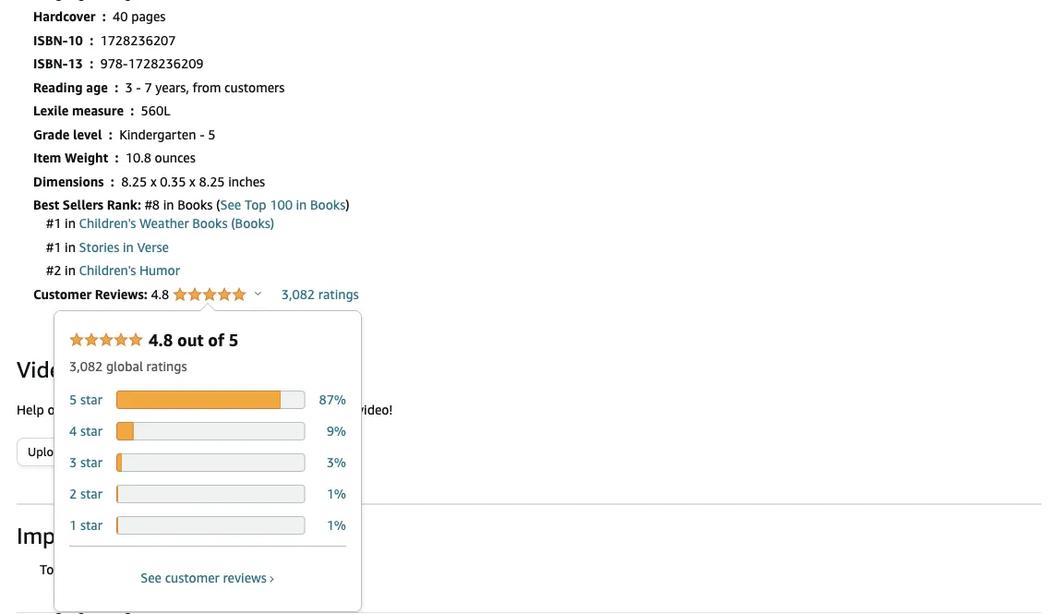 Task type: locate. For each thing, give the bounding box(es) containing it.
children's down stories
[[79, 263, 136, 279]]

8.25 down the '10.8'
[[121, 174, 147, 189]]

3%
[[327, 455, 346, 471]]

progress bar inside 2 stars represent 1% of rating element
[[116, 485, 305, 504]]

0 vertical spatial 3,082
[[281, 287, 315, 302]]

progress bar inside 5 stars represent 87% of rating "element"
[[116, 391, 305, 410]]

weather
[[139, 216, 189, 231]]

best sellers rank: #8 in books ( see top 100 in books ) #1 in children's weather books (books) #1 in stories in verse #2 in children's humor
[[33, 198, 350, 279]]

star inside "element"
[[80, 455, 102, 471]]

progress bar up 1 stars represent 1% of rating element
[[116, 485, 305, 504]]

0 vertical spatial 1%
[[327, 487, 346, 502]]

0 horizontal spatial x
[[150, 174, 157, 189]]

see left top
[[220, 198, 241, 213]]

in
[[163, 198, 174, 213], [296, 198, 307, 213], [65, 216, 76, 231], [65, 240, 76, 255], [123, 240, 134, 255], [65, 263, 76, 279]]

0 horizontal spatial 3,082
[[69, 359, 103, 375]]

see left customer
[[141, 571, 162, 586]]

1 horizontal spatial see
[[220, 198, 241, 213]]

0 vertical spatial isbn-
[[33, 33, 68, 48]]

progress bar inside the '4 stars represent 9% of rating' element
[[116, 423, 305, 441]]

1 videos element from the top
[[17, 355, 1042, 385]]

1 horizontal spatial 8.25
[[199, 174, 225, 189]]

progress bar up 2 stars represent 1% of rating element
[[116, 454, 305, 472]]

0.35
[[160, 174, 186, 189]]

1% link for 2 star
[[327, 487, 346, 502]]

‏ left "40"
[[99, 9, 99, 25]]

: left 560l
[[130, 104, 134, 119]]

2 videos element from the top
[[17, 403, 393, 418]]

ratings
[[318, 287, 359, 302], [146, 359, 187, 375]]

reading
[[33, 80, 83, 95]]

4 progress bar from the top
[[116, 485, 305, 504]]

by
[[267, 403, 281, 418]]

1 horizontal spatial 3,082
[[281, 287, 315, 302]]

2 star from the top
[[80, 424, 102, 439]]

‎ left "40"
[[109, 9, 109, 25]]

87% link
[[319, 393, 346, 408]]

2 isbn- from the top
[[33, 56, 68, 72]]

5 up 4
[[69, 393, 77, 408]]

an
[[98, 562, 112, 577]]

videos
[[17, 357, 84, 383]]

1 horizontal spatial ratings
[[318, 287, 359, 302]]

‎ right 10
[[97, 33, 97, 48]]

children's down rank:
[[79, 216, 136, 231]]

1% down 3%
[[327, 518, 346, 533]]

customer
[[33, 287, 92, 302]]

5 progress bar from the top
[[116, 517, 305, 535]]

‎ right age
[[122, 80, 122, 95]]

others
[[47, 403, 85, 418]]

1 vertical spatial isbn-
[[33, 56, 68, 72]]

‏ right age
[[111, 80, 111, 95]]

hardcover                                     ‏                                         :                                     ‎ 40 pages isbn-10                                     ‏                                         :                                     ‎ 1728236207 isbn-13                                     ‏                                         :                                     ‎ 978-1728236209 reading age                                     ‏                                         :                                     ‎ 3 - 7 years, from customers lexile measure                                     ‏                                         :                                     ‎ 560l grade level                                     ‏                                         :                                     ‎ kindergarten - 5 item weight                                     ‏                                         :                                     ‎ 10.8 ounces dimensions                                     ‏                                         :                                     ‎ 8.25 x 0.35 x 8.25 inches
[[33, 9, 285, 189]]

x left 0.35
[[150, 174, 157, 189]]

2 1% from the top
[[327, 518, 346, 533]]

global
[[106, 359, 143, 375]]

3,082 up 5 star
[[69, 359, 103, 375]]

ratings right popover "icon" on the top of page
[[318, 287, 359, 302]]

progress bar up the '4 stars represent 9% of rating' element
[[116, 391, 305, 410]]

1 1% from the top
[[327, 487, 346, 502]]

3 inside the hardcover                                     ‏                                         :                                     ‎ 40 pages isbn-10                                     ‏                                         :                                     ‎ 1728236207 isbn-13                                     ‏                                         :                                     ‎ 978-1728236209 reading age                                     ‏                                         :                                     ‎ 3 - 7 years, from customers lexile measure                                     ‏                                         :                                     ‎ 560l grade level                                     ‏                                         :                                     ‎ kindergarten - 5 item weight                                     ‏                                         :                                     ‎ 10.8 ounces dimensions                                     ‏                                         :                                     ‎ 8.25 x 0.35 x 8.25 inches
[[125, 80, 133, 95]]

ratings down out on the bottom left of the page
[[146, 359, 187, 375]]

1 vertical spatial 1% link
[[327, 518, 346, 533]]

0 horizontal spatial see
[[141, 571, 162, 586]]

8.25 up (
[[199, 174, 225, 189]]

2 star link
[[69, 487, 106, 502]]

0 horizontal spatial -
[[136, 80, 141, 95]]

0 vertical spatial 1% link
[[327, 487, 346, 502]]

1% link inside 2 stars represent 1% of rating element
[[327, 487, 346, 502]]

a
[[347, 403, 354, 418]]

books
[[177, 198, 213, 213], [310, 198, 346, 213], [192, 216, 228, 231]]

1 vertical spatial videos element
[[17, 403, 393, 418]]

0 horizontal spatial 5
[[69, 393, 77, 408]]

this right with
[[177, 562, 198, 577]]

1 vertical spatial -
[[200, 127, 205, 142]]

0 horizontal spatial ratings
[[146, 359, 187, 375]]

5 stars represent 87% of rating element
[[69, 391, 346, 416]]

‎ right level
[[116, 127, 116, 142]]

100
[[270, 198, 293, 213]]

0 vertical spatial this
[[193, 403, 214, 418]]

item
[[33, 151, 61, 166]]

5 star link
[[69, 393, 106, 408]]

product,
[[201, 562, 251, 577]]

#1 down best
[[46, 216, 61, 231]]

see
[[220, 198, 241, 213], [141, 571, 162, 586]]

progress bar down 2 stars represent 1% of rating element
[[116, 517, 305, 535]]

1% link inside 1 stars represent 1% of rating element
[[327, 518, 346, 533]]

1728236207
[[100, 33, 176, 48]]

4.8 button
[[151, 287, 261, 304]]

: left "40"
[[102, 9, 106, 25]]

0 horizontal spatial 3
[[69, 455, 77, 471]]

star for 3
[[80, 455, 102, 471]]

star for 2
[[80, 487, 102, 502]]

isbn-
[[33, 33, 68, 48], [33, 56, 68, 72]]

3,082 global ratings
[[69, 359, 187, 375]]

0 horizontal spatial 8.25
[[121, 174, 147, 189]]

3,082 right popover "icon" on the top of page
[[281, 287, 315, 302]]

0 vertical spatial 4.8
[[151, 287, 173, 302]]

0 vertical spatial see
[[220, 198, 241, 213]]

1 vertical spatial 3,082
[[69, 359, 103, 375]]

reviews
[[223, 571, 267, 586]]

in right the #8
[[163, 198, 174, 213]]

1%
[[327, 487, 346, 502], [327, 518, 346, 533]]

5 right the of
[[229, 330, 238, 350]]

1 vertical spatial children's
[[79, 263, 136, 279]]

1% link down 3%
[[327, 518, 346, 533]]

2 progress bar from the top
[[116, 423, 305, 441]]

1 vertical spatial 4.8
[[149, 330, 173, 350]]

from
[[193, 80, 221, 95]]

videos element
[[17, 355, 1042, 385], [17, 403, 393, 418]]

important
[[17, 522, 119, 549]]

3 progress bar from the top
[[116, 454, 305, 472]]

1 1% link from the top
[[327, 487, 346, 502]]

3,082 ratings link
[[281, 287, 359, 302]]

5 down "from"
[[208, 127, 216, 142]]

x right 0.35
[[189, 174, 196, 189]]

4.8 for 4.8
[[151, 287, 173, 302]]

0 vertical spatial ratings
[[318, 287, 359, 302]]

isbn- up reading
[[33, 56, 68, 72]]

- left 7
[[136, 80, 141, 95]]

progress bar inside 1 stars represent 1% of rating element
[[116, 517, 305, 535]]

4
[[69, 424, 77, 439]]

3 star from the top
[[80, 455, 102, 471]]

3
[[125, 80, 133, 95], [69, 455, 77, 471]]

children's weather books (books) link
[[79, 216, 274, 231]]

1 vertical spatial #1
[[46, 240, 61, 255]]

1
[[69, 518, 77, 533]]

: right level
[[109, 127, 112, 142]]

2 stars represent 1% of rating element
[[69, 479, 346, 510]]

star inside "element"
[[80, 393, 102, 408]]

5 star from the top
[[80, 518, 102, 533]]

popover image
[[255, 291, 261, 296]]

1 star from the top
[[80, 393, 102, 408]]

5
[[208, 127, 216, 142], [229, 330, 238, 350], [69, 393, 77, 408]]

4.8
[[151, 287, 173, 302], [149, 330, 173, 350]]

1 horizontal spatial 3
[[125, 80, 133, 95]]

1 8.25 from the left
[[121, 174, 147, 189]]

1 vertical spatial 1%
[[327, 518, 346, 533]]

40
[[113, 9, 128, 25]]

0 vertical spatial -
[[136, 80, 141, 95]]

1 isbn- from the top
[[33, 33, 68, 48]]

1728236209
[[128, 56, 204, 72]]

‏
[[99, 9, 99, 25], [86, 33, 86, 48], [86, 56, 86, 72], [111, 80, 111, 95], [127, 104, 127, 119], [105, 127, 105, 142], [112, 151, 112, 166], [107, 174, 107, 189]]

lexile
[[33, 104, 69, 119]]

click
[[254, 562, 280, 577]]

1 horizontal spatial x
[[189, 174, 196, 189]]

1 vertical spatial see
[[141, 571, 162, 586]]

children's humor link
[[79, 263, 180, 279]]

learn
[[88, 403, 118, 418]]

3 stars represent 3% of rating element
[[69, 447, 346, 479]]

1% down 3% link in the bottom left of the page
[[327, 487, 346, 502]]

of
[[208, 330, 224, 350]]

video
[[98, 445, 127, 460]]

0 vertical spatial children's
[[79, 216, 136, 231]]

1 vertical spatial 3
[[69, 455, 77, 471]]

rank:
[[107, 198, 141, 213]]

0 vertical spatial videos element
[[17, 355, 1042, 385]]

0 vertical spatial 5
[[208, 127, 216, 142]]

0 vertical spatial #1
[[46, 216, 61, 231]]

x
[[150, 174, 157, 189], [189, 174, 196, 189]]

7
[[144, 80, 152, 95]]

progress bar down help others learn more about this product by uploading a video! on the bottom left of the page
[[116, 423, 305, 441]]

1% link down 3% link in the bottom left of the page
[[327, 487, 346, 502]]

help
[[17, 403, 44, 418]]

out
[[177, 330, 204, 350]]

books right the 100
[[310, 198, 346, 213]]

10
[[68, 33, 83, 48]]

progress bar for 3 star
[[116, 454, 305, 472]]

4.8 down humor
[[151, 287, 173, 302]]

2 1% link from the top
[[327, 518, 346, 533]]

‎ left 560l
[[138, 104, 138, 119]]

this right about
[[193, 403, 214, 418]]

:
[[102, 9, 106, 25], [90, 33, 93, 48], [90, 56, 93, 72], [115, 80, 118, 95], [130, 104, 134, 119], [109, 127, 112, 142], [115, 151, 119, 166], [111, 174, 114, 189]]

progress bar inside 3 stars represent 3% of rating "element"
[[116, 454, 305, 472]]

‏ right the weight at the top
[[112, 151, 112, 166]]

5 inside the hardcover                                     ‏                                         :                                     ‎ 40 pages isbn-10                                     ‏                                         :                                     ‎ 1728236207 isbn-13                                     ‏                                         :                                     ‎ 978-1728236209 reading age                                     ‏                                         :                                     ‎ 3 - 7 years, from customers lexile measure                                     ‏                                         :                                     ‎ 560l grade level                                     ‏                                         :                                     ‎ kindergarten - 5 item weight                                     ‏                                         :                                     ‎ 10.8 ounces dimensions                                     ‏                                         :                                     ‎ 8.25 x 0.35 x 8.25 inches
[[208, 127, 216, 142]]

0 vertical spatial 3
[[125, 80, 133, 95]]

1 vertical spatial this
[[177, 562, 198, 577]]

4.8 inside button
[[151, 287, 173, 302]]

reviews:
[[95, 287, 147, 302]]

4 star from the top
[[80, 487, 102, 502]]

#1 up #2
[[46, 240, 61, 255]]

4.8 left out on the bottom left of the page
[[149, 330, 173, 350]]

1 horizontal spatial 5
[[208, 127, 216, 142]]

- right "kindergarten"
[[200, 127, 205, 142]]

progress bar
[[116, 391, 305, 410], [116, 423, 305, 441], [116, 454, 305, 472], [116, 485, 305, 504], [116, 517, 305, 535]]

: right '13'
[[90, 56, 93, 72]]

1 progress bar from the top
[[116, 391, 305, 410]]

3,082 ratings
[[281, 287, 359, 302]]

verse
[[137, 240, 169, 255]]

2 children's from the top
[[79, 263, 136, 279]]

progress bar for 1 star
[[116, 517, 305, 535]]

2 #1 from the top
[[46, 240, 61, 255]]

2 vertical spatial 5
[[69, 393, 77, 408]]

progress bar for 4 star
[[116, 423, 305, 441]]

your
[[70, 445, 95, 460]]

isbn- down hardcover
[[33, 33, 68, 48]]

1 vertical spatial 5
[[229, 330, 238, 350]]

3,082 for 3,082 ratings
[[281, 287, 315, 302]]



Task type: describe. For each thing, give the bounding box(es) containing it.
1 star link
[[69, 518, 106, 533]]

1 children's from the top
[[79, 216, 136, 231]]

1 stars represent 1% of rating element
[[69, 510, 346, 535]]

videos element containing videos
[[17, 355, 1042, 385]]

(
[[216, 198, 220, 213]]

help others learn more about this product by uploading a video!
[[17, 403, 393, 418]]

5 star
[[69, 393, 106, 408]]

3 inside "element"
[[69, 455, 77, 471]]

grade
[[33, 127, 70, 142]]

pages
[[131, 9, 166, 25]]

kindergarten
[[119, 127, 196, 142]]

2 x from the left
[[189, 174, 196, 189]]

4.8 for 4.8 out of 5
[[149, 330, 173, 350]]

product
[[218, 403, 264, 418]]

9% link
[[327, 424, 346, 439]]

3% link
[[327, 455, 346, 471]]

years,
[[155, 80, 189, 95]]

issue
[[115, 562, 144, 577]]

customer reviews:
[[33, 287, 151, 302]]

star for 1
[[80, 518, 102, 533]]

hardcover
[[33, 9, 96, 25]]

‎ left the '10.8'
[[122, 151, 122, 166]]

uploading
[[285, 403, 344, 418]]

this for with
[[177, 562, 198, 577]]

information
[[125, 522, 245, 549]]

‎ left "978-"
[[97, 56, 97, 72]]

upload your video
[[28, 445, 127, 460]]

inches
[[228, 174, 265, 189]]

age
[[86, 80, 108, 95]]

star for 4
[[80, 424, 102, 439]]

see customer reviews link
[[141, 571, 275, 586]]

in up "children's humor" link
[[123, 240, 134, 255]]

1 #1 from the top
[[46, 216, 61, 231]]

see inside best sellers rank: #8 in books ( see top 100 in books ) #1 in children's weather books (books) #1 in stories in verse #2 in children's humor
[[220, 198, 241, 213]]

1% for 1 star
[[327, 518, 346, 533]]

in right #2
[[65, 263, 76, 279]]

3,082 for 3,082 global ratings
[[69, 359, 103, 375]]

in left stories
[[65, 240, 76, 255]]

see customer reviews
[[141, 571, 267, 586]]

: right 10
[[90, 33, 93, 48]]

4.8 out of 5
[[149, 330, 238, 350]]

978-
[[100, 56, 128, 72]]

dimensions
[[33, 174, 104, 189]]

to report an issue with this product, click here
[[40, 562, 309, 577]]

2 horizontal spatial 5
[[229, 330, 238, 350]]

upload
[[28, 445, 67, 460]]

books down (
[[192, 216, 228, 231]]

here
[[283, 562, 309, 577]]

1 star
[[69, 518, 106, 533]]

1% for 2 star
[[327, 487, 346, 502]]

4 star
[[69, 424, 106, 439]]

upload your video link
[[18, 439, 137, 466]]

in right the 100
[[296, 198, 307, 213]]

progress bar for 5 star
[[116, 391, 305, 410]]

report
[[57, 562, 94, 577]]

3 star link
[[69, 455, 106, 471]]

customer
[[165, 571, 220, 586]]

#2
[[46, 263, 61, 279]]

to
[[40, 562, 54, 577]]

measure
[[72, 104, 124, 119]]

level
[[73, 127, 102, 142]]

see top 100 in books link
[[220, 198, 346, 213]]

4 star link
[[69, 424, 106, 439]]

(books)
[[231, 216, 274, 231]]

stories in verse link
[[79, 240, 169, 255]]

3 star
[[69, 455, 106, 471]]

4 stars represent 9% of rating element
[[69, 416, 346, 447]]

ounces
[[155, 151, 195, 166]]

videos element containing help others learn more about this product by uploading a video!
[[17, 403, 393, 418]]

star for 5
[[80, 393, 102, 408]]

in down "sellers"
[[65, 216, 76, 231]]

humor
[[139, 263, 180, 279]]

books left (
[[177, 198, 213, 213]]

87%
[[319, 393, 346, 408]]

1% link for 1 star
[[327, 518, 346, 533]]

with
[[147, 562, 173, 577]]

2
[[69, 487, 77, 502]]

)
[[346, 198, 350, 213]]

‎ up rank:
[[118, 174, 118, 189]]

click here link
[[254, 562, 309, 577]]

‏ up rank:
[[107, 174, 107, 189]]

1 vertical spatial ratings
[[146, 359, 187, 375]]

‏ right level
[[105, 127, 105, 142]]

progress bar for 2 star
[[116, 485, 305, 504]]

5 inside "element"
[[69, 393, 77, 408]]

stories
[[79, 240, 119, 255]]

#8
[[145, 198, 160, 213]]

important information
[[17, 522, 245, 549]]

‏ right 10
[[86, 33, 86, 48]]

: up rank:
[[111, 174, 114, 189]]

about
[[155, 403, 190, 418]]

this for about
[[193, 403, 214, 418]]

13
[[68, 56, 83, 72]]

: right age
[[115, 80, 118, 95]]

560l
[[141, 104, 170, 119]]

1 horizontal spatial -
[[200, 127, 205, 142]]

top
[[245, 198, 266, 213]]

weight
[[65, 151, 108, 166]]

‏ left 560l
[[127, 104, 127, 119]]

video!
[[357, 403, 393, 418]]

sellers
[[63, 198, 103, 213]]

: left the '10.8'
[[115, 151, 119, 166]]

1 x from the left
[[150, 174, 157, 189]]

customers
[[224, 80, 285, 95]]

2 star
[[69, 487, 106, 502]]

9%
[[327, 424, 346, 439]]

‏ right '13'
[[86, 56, 86, 72]]

more
[[121, 403, 152, 418]]

2 8.25 from the left
[[199, 174, 225, 189]]



Task type: vqa. For each thing, say whether or not it's contained in the screenshot.
"&" inside Storage & organization link
no



